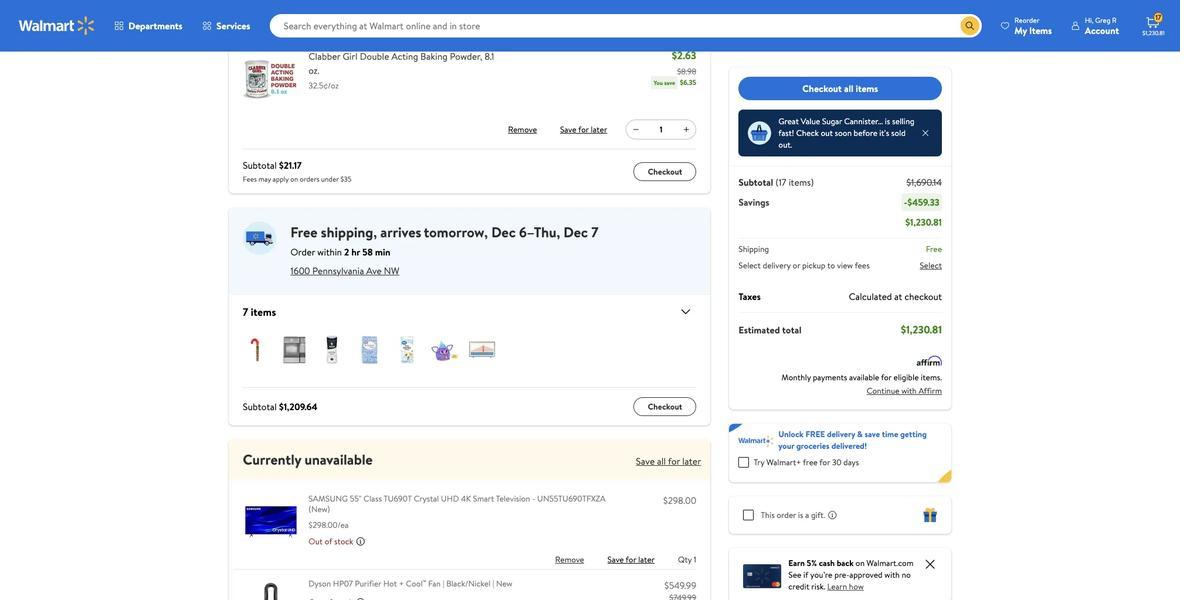 Task type: locate. For each thing, give the bounding box(es) containing it.
save for later for the topmost remove button
[[560, 124, 608, 136]]

0 vertical spatial checkout
[[803, 82, 842, 95]]

2 horizontal spatial later
[[683, 455, 701, 468]]

checkout down increase quantity clabber girl double acting baking powder, 8.1 oz., current quantity 1 image
[[648, 166, 683, 178]]

fees
[[243, 174, 257, 184]]

2 out of stock info. check back soon! our stock changes quickly – this item may be restocked while you're shopping. tooltip from the top
[[356, 598, 365, 601]]

0 vertical spatial checkout button
[[634, 162, 697, 181]]

select for the select button
[[920, 260, 942, 272]]

7 right '6–thu,'
[[592, 222, 599, 242]]

1 | from the left
[[443, 579, 445, 590]]

Walmart Site-Wide search field
[[270, 14, 982, 38]]

0 horizontal spatial dec
[[492, 222, 516, 242]]

1 vertical spatial later
[[683, 455, 701, 468]]

select for select delivery or pickup to view fees
[[739, 260, 761, 272]]

this
[[761, 510, 775, 522]]

0 vertical spatial 1
[[660, 124, 663, 136]]

7 up vibrant life holiday cat candy cane with addon services image
[[243, 305, 248, 320]]

0 horizontal spatial all
[[657, 455, 666, 468]]

$1,230.81
[[1143, 29, 1165, 37], [906, 216, 942, 229], [901, 323, 942, 337]]

qty
[[678, 555, 692, 566]]

for left 30
[[820, 457, 830, 469]]

with down eligible
[[902, 385, 917, 397]]

1 horizontal spatial later
[[638, 555, 655, 566]]

for left the "qty"
[[626, 555, 637, 566]]

2 checkout button from the top
[[634, 398, 697, 417]]

pennsylvania
[[312, 265, 364, 278]]

$1,230.81 down 17
[[1143, 29, 1165, 37]]

items)
[[789, 176, 814, 189]]

all up $298.00
[[657, 455, 666, 468]]

1 horizontal spatial select
[[920, 260, 942, 272]]

save for later button left decrease quantity clabber girl double acting baking powder, 8.1 oz., current quantity 1 icon
[[558, 120, 610, 139]]

for up continue
[[881, 372, 892, 384]]

on right apply
[[290, 174, 298, 184]]

subtotal up may
[[243, 159, 277, 172]]

0 vertical spatial remove
[[508, 124, 537, 136]]

2 | from the left
[[493, 579, 494, 590]]

later for save for later button corresponding to remove button to the right
[[638, 555, 655, 566]]

checkout button for $1,209.64
[[634, 398, 697, 417]]

to
[[828, 260, 835, 272]]

1 horizontal spatial items
[[856, 82, 879, 95]]

less than x qty image
[[748, 121, 772, 145]]

cash
[[819, 558, 835, 570]]

on
[[290, 174, 298, 184], [856, 558, 865, 570]]

0 vertical spatial subtotal
[[243, 159, 277, 172]]

checkout up save all for later
[[648, 401, 683, 413]]

save for later button
[[558, 120, 610, 139], [608, 551, 655, 570]]

free
[[806, 429, 825, 441]]

1 vertical spatial remove
[[555, 555, 584, 566]]

reorder my items
[[1015, 15, 1053, 37]]

capital one credit card image
[[744, 562, 782, 589]]

with inside see if you're pre-approved with no credit risk.
[[885, 570, 900, 581]]

subtotal for subtotal $21.17 fees may apply on orders under $35
[[243, 159, 277, 172]]

dec right '6–thu,'
[[564, 222, 588, 242]]

checkout up sugar on the right of the page
[[803, 82, 842, 95]]

0 horizontal spatial is
[[798, 510, 804, 522]]

0 horizontal spatial items
[[251, 305, 276, 320]]

of
[[325, 536, 332, 548]]

0 horizontal spatial |
[[443, 579, 445, 590]]

1 vertical spatial save for later button
[[608, 551, 655, 570]]

1 vertical spatial with
[[885, 570, 900, 581]]

class
[[364, 494, 382, 505]]

1 horizontal spatial is
[[885, 116, 890, 127]]

0 vertical spatial save for later button
[[558, 120, 610, 139]]

banner
[[730, 424, 952, 483]]

subtotal inside the subtotal $21.17 fees may apply on orders under $35
[[243, 159, 277, 172]]

1 vertical spatial save
[[636, 455, 655, 468]]

value
[[801, 116, 821, 127]]

0 horizontal spatial with
[[885, 570, 900, 581]]

,
[[373, 222, 377, 242]]

1 horizontal spatial remove button
[[555, 551, 584, 570]]

1 horizontal spatial free
[[926, 244, 942, 255]]

on right back
[[856, 558, 865, 570]]

+
[[399, 579, 404, 590]]

later inside save all for later link
[[683, 455, 701, 468]]

save for save all for later link
[[636, 455, 655, 468]]

0 horizontal spatial 7
[[243, 305, 248, 320]]

a
[[806, 510, 810, 522]]

save right the &
[[865, 429, 880, 441]]

is left selling
[[885, 116, 890, 127]]

learn more about gifting image
[[828, 511, 837, 520]]

later up $298.00
[[683, 455, 701, 468]]

free inside free shipping , arrives tomorrow, dec 6–thu, dec 7 order within 2 hr 58 min 1600 pennsylvania ave nw
[[291, 222, 318, 242]]

with left no
[[885, 570, 900, 581]]

$1,230.81 up the affirm image
[[901, 323, 942, 337]]

1 horizontal spatial remove
[[555, 555, 584, 566]]

checkout for $1,209.64
[[648, 401, 683, 413]]

free up order
[[291, 222, 318, 242]]

0 vertical spatial items
[[856, 82, 879, 95]]

later left the "qty"
[[638, 555, 655, 566]]

0 horizontal spatial remove
[[508, 124, 537, 136]]

subtotal up 'savings'
[[739, 176, 774, 189]]

1 vertical spatial save for later
[[608, 555, 655, 566]]

delivery left the &
[[827, 429, 856, 441]]

dec left '6–thu,'
[[492, 222, 516, 242]]

1 left increase quantity clabber girl double acting baking powder, 8.1 oz., current quantity 1 image
[[660, 124, 663, 136]]

0 vertical spatial with
[[902, 385, 917, 397]]

| left new
[[493, 579, 494, 590]]

unlock free delivery & save time getting your groceries delivered!
[[779, 429, 927, 452]]

dec
[[492, 222, 516, 242], [564, 222, 588, 242]]

5%
[[807, 558, 817, 570]]

1 checkout button from the top
[[634, 162, 697, 181]]

2
[[344, 246, 349, 259]]

later for save for later button related to the topmost remove button
[[591, 124, 608, 136]]

save inside save all for later link
[[636, 455, 655, 468]]

continue with affirm link
[[867, 382, 942, 401]]

all for items
[[844, 82, 854, 95]]

you're
[[811, 570, 833, 581]]

1 vertical spatial $1,230.81
[[906, 216, 942, 229]]

delivered!
[[832, 441, 867, 452]]

pickup
[[803, 260, 826, 272]]

available
[[850, 372, 880, 384]]

remove for the topmost remove button
[[508, 124, 537, 136]]

morton salt coarse kosher salt – for cooking, grilling, brining, & salt rimming, 16 oz with addon services image
[[318, 336, 346, 364]]

items up cannister...
[[856, 82, 879, 95]]

$1,230.81 down the $459.33
[[906, 216, 942, 229]]

0 vertical spatial out of stock info. check back soon! our stock changes quickly – this item may be restocked while you're shopping. tooltip
[[356, 538, 365, 547]]

subtotal for subtotal $1,209.64
[[243, 401, 277, 414]]

- right the television
[[532, 494, 536, 505]]

$21.17
[[279, 159, 302, 172]]

delivery
[[763, 260, 791, 272], [827, 429, 856, 441]]

1 horizontal spatial save
[[865, 429, 880, 441]]

1 horizontal spatial save
[[608, 555, 624, 566]]

with inside monthly payments available for eligible items. continue with affirm
[[902, 385, 917, 397]]

$459.33
[[908, 196, 940, 209]]

1 vertical spatial all
[[657, 455, 666, 468]]

pre-
[[835, 570, 850, 581]]

0 horizontal spatial -
[[532, 494, 536, 505]]

0 horizontal spatial save
[[664, 79, 675, 87]]

affirm
[[919, 385, 942, 397]]

save for later left decrease quantity clabber girl double acting baking powder, 8.1 oz., current quantity 1 icon
[[560, 124, 608, 136]]

great value pure vanilla extract, 1 fl oz (ambient) with addon services image
[[393, 336, 421, 364]]

30
[[832, 457, 842, 469]]

free
[[803, 457, 818, 469]]

2 vertical spatial subtotal
[[243, 401, 277, 414]]

all up cannister...
[[844, 82, 854, 95]]

&
[[858, 429, 863, 441]]

2 vertical spatial save
[[608, 555, 624, 566]]

walmart.com
[[867, 558, 914, 570]]

monthly
[[782, 372, 811, 384]]

later left decrease quantity clabber girl double acting baking powder, 8.1 oz., current quantity 1 icon
[[591, 124, 608, 136]]

for up $298.00
[[668, 455, 680, 468]]

0 vertical spatial save for later
[[560, 124, 608, 136]]

0 horizontal spatial free
[[291, 222, 318, 242]]

0 horizontal spatial 1
[[660, 124, 663, 136]]

save for later button left the "qty"
[[608, 551, 655, 570]]

| right fan on the bottom left of the page
[[443, 579, 445, 590]]

estimated total
[[739, 324, 802, 337]]

no
[[902, 570, 911, 581]]

1 horizontal spatial -
[[904, 196, 908, 209]]

ge profile™ opal™ nugget ice maker with side tank, countertop icemaker, stainless steel with addon services image
[[280, 336, 309, 364]]

0 horizontal spatial save
[[560, 124, 577, 136]]

order
[[777, 510, 796, 522]]

0 vertical spatial save
[[664, 79, 675, 87]]

subtotal for subtotal (17 items)
[[739, 176, 774, 189]]

save right you
[[664, 79, 675, 87]]

walmart plus image
[[739, 436, 774, 448]]

save inside unlock free delivery & save time getting your groceries delivered!
[[865, 429, 880, 441]]

checkout button
[[634, 162, 697, 181], [634, 398, 697, 417]]

0 horizontal spatial select
[[739, 260, 761, 272]]

sugar
[[822, 116, 842, 127]]

is left a at right
[[798, 510, 804, 522]]

checkout button up save all for later
[[634, 398, 697, 417]]

1 vertical spatial 7
[[243, 305, 248, 320]]

This order is a gift. checkbox
[[744, 510, 754, 521]]

1 vertical spatial checkout button
[[634, 398, 697, 417]]

checkout all items
[[803, 82, 879, 95]]

1 horizontal spatial all
[[844, 82, 854, 95]]

save for later left the "qty"
[[608, 555, 655, 566]]

0 vertical spatial later
[[591, 124, 608, 136]]

un55tu690tfxza
[[537, 494, 606, 505]]

remove button
[[504, 120, 542, 139], [555, 551, 584, 570]]

1 horizontal spatial |
[[493, 579, 494, 590]]

Try Walmart+ free for 30 days checkbox
[[739, 458, 749, 468]]

furby purple plush interactive toys for 6 year old girls & boys & up with addon services image
[[431, 336, 459, 364]]

0 horizontal spatial remove button
[[504, 120, 542, 139]]

checkout button down increase quantity clabber girl double acting baking powder, 8.1 oz., current quantity 1 image
[[634, 162, 697, 181]]

2 vertical spatial checkout
[[648, 401, 683, 413]]

0 vertical spatial free
[[291, 222, 318, 242]]

may
[[259, 174, 271, 184]]

1 right the "qty"
[[694, 555, 697, 566]]

before
[[854, 127, 878, 139]]

back
[[837, 558, 854, 570]]

2 select from the left
[[920, 260, 942, 272]]

0 horizontal spatial later
[[591, 124, 608, 136]]

2 vertical spatial later
[[638, 555, 655, 566]]

free up the select button
[[926, 244, 942, 255]]

subtotal $21.17 fees may apply on orders under $35
[[243, 159, 352, 184]]

1 horizontal spatial 1
[[694, 555, 697, 566]]

banner containing unlock free delivery & save time getting your groceries delivered!
[[730, 424, 952, 483]]

1 horizontal spatial with
[[902, 385, 917, 397]]

0 vertical spatial is
[[885, 116, 890, 127]]

0 vertical spatial all
[[844, 82, 854, 95]]

$298.00/ea
[[309, 520, 349, 532]]

qty 1
[[678, 555, 697, 566]]

1 vertical spatial free
[[926, 244, 942, 255]]

1 vertical spatial checkout
[[648, 166, 683, 178]]

0 vertical spatial delivery
[[763, 260, 791, 272]]

1 vertical spatial subtotal
[[739, 176, 774, 189]]

remove inside button
[[508, 124, 537, 136]]

1 dec from the left
[[492, 222, 516, 242]]

- down $1,690.14
[[904, 196, 908, 209]]

soon
[[835, 127, 852, 139]]

later
[[591, 124, 608, 136], [683, 455, 701, 468], [638, 555, 655, 566]]

payments
[[813, 372, 848, 384]]

7
[[592, 222, 599, 242], [243, 305, 248, 320]]

(17
[[776, 176, 787, 189]]

acting
[[392, 50, 418, 63]]

1 horizontal spatial dec
[[564, 222, 588, 242]]

1 vertical spatial save
[[865, 429, 880, 441]]

shipping
[[321, 222, 373, 242]]

0 horizontal spatial on
[[290, 174, 298, 184]]

gifting image
[[924, 509, 938, 523]]

all inside button
[[844, 82, 854, 95]]

clabber
[[309, 50, 341, 63]]

out
[[821, 127, 833, 139]]

1 vertical spatial remove button
[[555, 551, 584, 570]]

out of stock info. check back soon! our stock changes quickly – this item may be restocked while you're shopping. tooltip right stock
[[356, 538, 365, 547]]

out of stock info. check back soon! our stock changes quickly – this item may be restocked while you're shopping. tooltip
[[356, 538, 365, 547], [356, 598, 365, 601]]

currently
[[243, 450, 301, 470]]

1 horizontal spatial 7
[[592, 222, 599, 242]]

17
[[1156, 12, 1162, 22]]

items up vibrant life holiday cat candy cane with addon services image
[[251, 305, 276, 320]]

0 vertical spatial on
[[290, 174, 298, 184]]

1 horizontal spatial delivery
[[827, 429, 856, 441]]

1 vertical spatial delivery
[[827, 429, 856, 441]]

subtotal left $1,209.64
[[243, 401, 277, 414]]

1 vertical spatial out of stock info. check back soon! our stock changes quickly – this item may be restocked while you're shopping. tooltip
[[356, 598, 365, 601]]

you
[[654, 79, 663, 87]]

0 vertical spatial save
[[560, 124, 577, 136]]

1600 pennsylvania ave nw button
[[291, 265, 400, 278]]

save for later
[[560, 124, 608, 136], [608, 555, 655, 566]]

select down the shipping
[[739, 260, 761, 272]]

1 vertical spatial -
[[532, 494, 536, 505]]

delivery left or
[[763, 260, 791, 272]]

my
[[1015, 24, 1027, 37]]

1 select from the left
[[739, 260, 761, 272]]

2 vertical spatial $1,230.81
[[901, 323, 942, 337]]

out of stock info. check back soon! our stock changes quickly – this item may be restocked while you're shopping. tooltip down purifier
[[356, 598, 365, 601]]

hot
[[383, 579, 397, 590]]

0 vertical spatial 7
[[592, 222, 599, 242]]

select up checkout
[[920, 260, 942, 272]]

or
[[793, 260, 801, 272]]

2 horizontal spatial save
[[636, 455, 655, 468]]

1 horizontal spatial on
[[856, 558, 865, 570]]



Task type: describe. For each thing, give the bounding box(es) containing it.
double
[[360, 50, 389, 63]]

checkout for $21.17
[[648, 166, 683, 178]]

your
[[779, 441, 795, 452]]

services button
[[193, 12, 260, 40]]

checkout button for $21.17
[[634, 162, 697, 181]]

select button
[[920, 260, 942, 272]]

on inside the subtotal $21.17 fees may apply on orders under $35
[[290, 174, 298, 184]]

fan
[[428, 579, 441, 590]]

great value all-purpose flour, 5lb bag with addon services image
[[356, 336, 384, 364]]

free shipping, arrives tomorrow, dec 6 to thu, dec 7 1600 pennsylvania ave nw element
[[229, 208, 711, 285]]

delivery inside unlock free delivery & save time getting your groceries delivered!
[[827, 429, 856, 441]]

for left decrease quantity clabber girl double acting baking powder, 8.1 oz., current quantity 1 icon
[[579, 124, 589, 136]]

gift.
[[811, 510, 826, 522]]

continue
[[867, 385, 900, 397]]

remove for remove button to the right
[[555, 555, 584, 566]]

samsung 55" class tu690t crystal uhd 4k smart television - un55tu690tfxza (new) $298.00/ea
[[309, 494, 606, 532]]

unlock
[[779, 429, 804, 441]]

seller
[[263, 32, 279, 42]]

$549.99
[[665, 580, 697, 593]]

great
[[779, 116, 799, 127]]

for inside monthly payments available for eligible items. continue with affirm
[[881, 372, 892, 384]]

taxes
[[739, 290, 761, 303]]

purifier
[[355, 579, 381, 590]]

save for later button for the topmost remove button
[[558, 120, 610, 139]]

clabber girl double acting baking powder, 8.1 oz. 32.5¢/oz
[[309, 50, 495, 92]]

samsung
[[309, 494, 348, 505]]

hr
[[352, 246, 360, 259]]

out of stock
[[309, 536, 353, 548]]

monthly payments available for eligible items. continue with affirm
[[782, 372, 942, 397]]

samsung 43" class 4k (2160p) the frame qled smart tv qn43ls03 2021 with addon services image
[[468, 336, 496, 364]]

arrives
[[381, 222, 422, 242]]

best seller
[[248, 32, 279, 42]]

2 dec from the left
[[564, 222, 588, 242]]

black/nickel
[[446, 579, 491, 590]]

is inside great value sugar cannister... is selling fast! check out soon before it's sold out.
[[885, 116, 890, 127]]

4k
[[461, 494, 471, 505]]

increase quantity clabber girl double acting baking powder, 8.1 oz., current quantity 1 image
[[682, 125, 691, 134]]

(new)
[[309, 504, 330, 516]]

0 vertical spatial -
[[904, 196, 908, 209]]

currently unavailable
[[243, 450, 373, 470]]

at
[[895, 290, 903, 303]]

fulfillment logo image
[[243, 222, 277, 255]]

save for save for later button related to the topmost remove button
[[560, 124, 577, 136]]

$1,690.14
[[907, 176, 942, 189]]

great value sugar cannister... is selling fast! check out soon before it's sold out.
[[779, 116, 915, 151]]

1 vertical spatial items
[[251, 305, 276, 320]]

selling
[[892, 116, 915, 127]]

crystal
[[414, 494, 439, 505]]

tu690t
[[384, 494, 412, 505]]

1 out of stock info. check back soon! our stock changes quickly – this item may be restocked while you're shopping. tooltip from the top
[[356, 538, 365, 547]]

approved
[[850, 570, 883, 581]]

7 inside free shipping , arrives tomorrow, dec 6–thu, dec 7 order within 2 hr 58 min 1600 pennsylvania ave nw
[[592, 222, 599, 242]]

Search search field
[[270, 14, 982, 38]]

stock
[[334, 536, 353, 548]]

free for free shipping , arrives tomorrow, dec 6–thu, dec 7 order within 2 hr 58 min 1600 pennsylvania ave nw
[[291, 222, 318, 242]]

7 items
[[243, 305, 276, 320]]

min
[[375, 246, 391, 259]]

dismiss capital one banner image
[[924, 558, 938, 572]]

clabber girl double acting baking powder, 8.1 oz., with add-on services, 32.5¢/oz, 1 in cart image
[[243, 49, 299, 106]]

0 vertical spatial remove button
[[504, 120, 542, 139]]

view all items image
[[674, 305, 693, 319]]

walmart+
[[767, 457, 802, 469]]

ave
[[366, 265, 382, 278]]

sold
[[892, 127, 906, 139]]

affirm image
[[917, 356, 942, 366]]

search icon image
[[966, 21, 975, 31]]

under
[[321, 174, 339, 184]]

- inside samsung 55" class tu690t crystal uhd 4k smart television - un55tu690tfxza (new) $298.00/ea
[[532, 494, 536, 505]]

departments
[[129, 19, 183, 32]]

within
[[317, 246, 342, 259]]

close nudge image
[[921, 129, 931, 138]]

order
[[291, 246, 315, 259]]

save inside $2.63 $8.98 you save $6.35
[[664, 79, 675, 87]]

decrease quantity clabber girl double acting baking powder, 8.1 oz., current quantity 1 image
[[632, 125, 641, 134]]

8.1
[[485, 50, 495, 63]]

earn
[[789, 558, 805, 570]]

calculated
[[849, 290, 892, 303]]

apply
[[273, 174, 289, 184]]

out.
[[779, 139, 793, 151]]

orders
[[300, 174, 320, 184]]

learn
[[828, 581, 847, 593]]

vibrant life holiday cat candy cane with addon services image
[[243, 336, 271, 364]]

save for save for later button corresponding to remove button to the right
[[608, 555, 624, 566]]

estimated
[[739, 324, 780, 337]]

1 vertical spatial is
[[798, 510, 804, 522]]

0 horizontal spatial delivery
[[763, 260, 791, 272]]

checkout all items button
[[739, 77, 942, 100]]

fast!
[[779, 127, 795, 139]]

calculated at checkout
[[849, 290, 942, 303]]

best seller alert
[[243, 26, 284, 45]]

items inside button
[[856, 82, 879, 95]]

checkout
[[905, 290, 942, 303]]

powder,
[[450, 50, 483, 63]]

all for for
[[657, 455, 666, 468]]

save for later button for remove button to the right
[[608, 551, 655, 570]]

oz.
[[309, 64, 320, 77]]

baking
[[421, 50, 448, 63]]

$2.63 $8.98 you save $6.35
[[654, 48, 697, 87]]

time
[[882, 429, 899, 441]]

1 vertical spatial 1
[[694, 555, 697, 566]]

walmart image
[[19, 16, 95, 35]]

learn how
[[828, 581, 864, 593]]

1600
[[291, 265, 310, 278]]

0 vertical spatial $1,230.81
[[1143, 29, 1165, 37]]

credit
[[789, 581, 810, 593]]

58
[[362, 246, 373, 259]]

learn how link
[[828, 581, 864, 593]]

save all for later link
[[636, 453, 701, 471]]

55"
[[350, 494, 362, 505]]

best
[[248, 32, 261, 42]]

1 vertical spatial on
[[856, 558, 865, 570]]

shipping
[[739, 244, 769, 255]]

total
[[783, 324, 802, 337]]

r
[[1113, 15, 1117, 25]]

$1,209.64
[[279, 401, 318, 414]]

television
[[496, 494, 530, 505]]

select delivery or pickup to view fees
[[739, 260, 870, 272]]

nw
[[384, 265, 400, 278]]

checkout inside button
[[803, 82, 842, 95]]

see
[[789, 570, 802, 581]]

clear search field text image
[[947, 21, 956, 30]]

save for later for remove button to the right
[[608, 555, 655, 566]]

subtotal $1,209.64
[[243, 401, 318, 414]]

uhd
[[441, 494, 459, 505]]

fees
[[855, 260, 870, 272]]

free for free
[[926, 244, 942, 255]]



Task type: vqa. For each thing, say whether or not it's contained in the screenshot.


